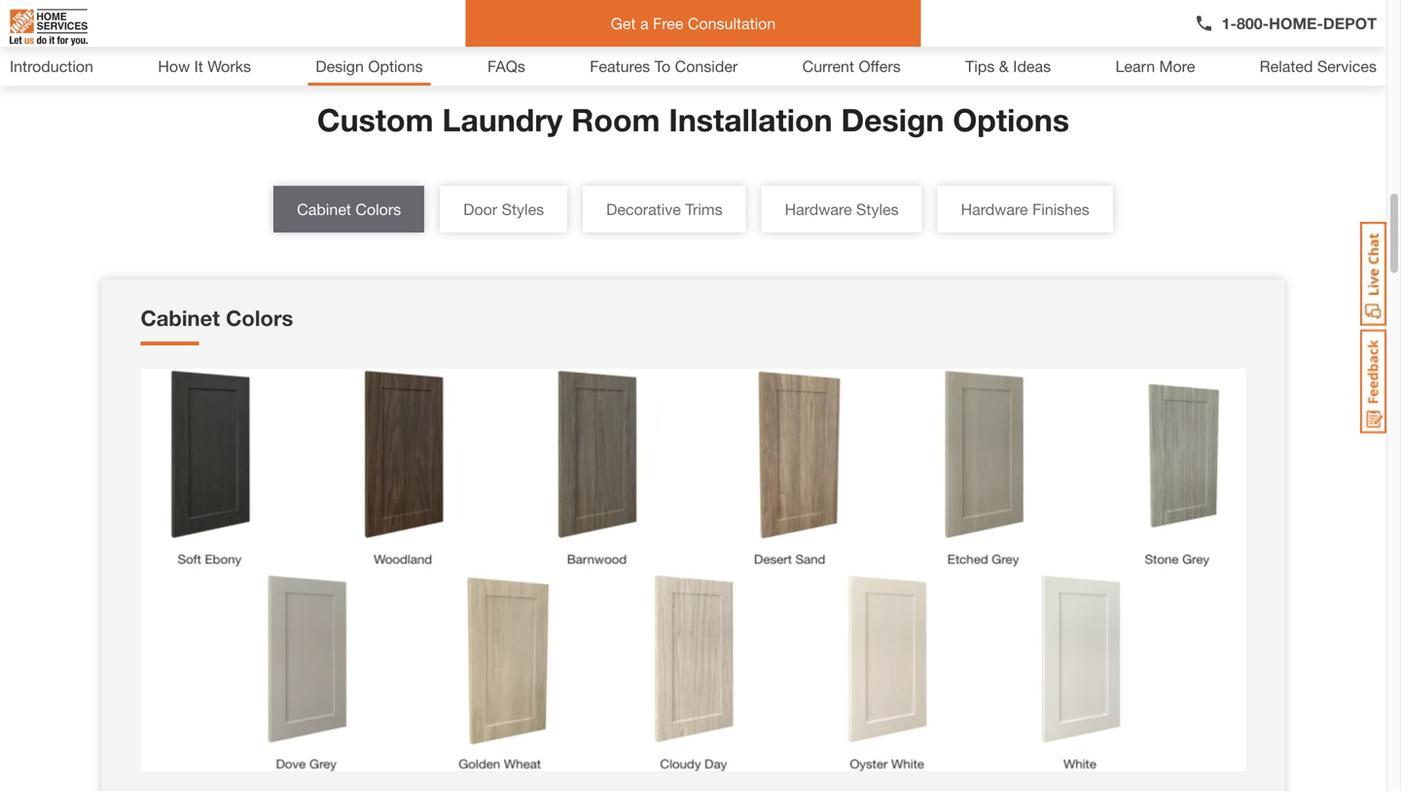 Task type: describe. For each thing, give the bounding box(es) containing it.
0 horizontal spatial cabinet colors
[[141, 305, 293, 331]]

get a free consultation
[[611, 14, 776, 33]]

tips & ideas
[[966, 57, 1052, 75]]

cabinet colors inside button
[[297, 200, 401, 219]]

hardware for hardware styles
[[785, 200, 852, 219]]

room
[[572, 101, 661, 138]]

door styles
[[464, 200, 544, 219]]

services
[[1318, 57, 1378, 75]]

do it for you logo image
[[10, 1, 88, 54]]

hardware finishes
[[961, 200, 1090, 219]]

introduction
[[10, 57, 93, 75]]

get a free consultation button
[[466, 0, 922, 47]]

infopod - interior colors - image image
[[141, 369, 1247, 771]]

current offers
[[803, 57, 901, 75]]

0 horizontal spatial options
[[368, 57, 423, 75]]

how it works
[[158, 57, 251, 75]]

hardware finishes button
[[938, 186, 1113, 233]]

custom
[[317, 101, 434, 138]]

it
[[194, 57, 203, 75]]

hardware styles button
[[762, 186, 923, 233]]

learn
[[1116, 57, 1156, 75]]

hardware for hardware finishes
[[961, 200, 1029, 219]]

get
[[611, 14, 636, 33]]

door
[[464, 200, 498, 219]]

decorative trims
[[607, 200, 723, 219]]

learn more
[[1116, 57, 1196, 75]]

0 horizontal spatial colors
[[226, 305, 293, 331]]

feedback link image
[[1361, 329, 1387, 434]]

colors inside button
[[356, 200, 401, 219]]

tips
[[966, 57, 995, 75]]

installation
[[669, 101, 833, 138]]

how
[[158, 57, 190, 75]]

1 vertical spatial options
[[953, 101, 1070, 138]]



Task type: locate. For each thing, give the bounding box(es) containing it.
live chat image
[[1361, 222, 1387, 326]]

a
[[641, 14, 649, 33]]

features to consider
[[590, 57, 738, 75]]

2 hardware from the left
[[961, 200, 1029, 219]]

decorative trims button
[[583, 186, 746, 233]]

0 vertical spatial design
[[316, 57, 364, 75]]

custom laundry room installation design options
[[317, 101, 1070, 138]]

0 horizontal spatial cabinet
[[141, 305, 220, 331]]

styles
[[502, 200, 544, 219], [857, 200, 899, 219]]

finishes
[[1033, 200, 1090, 219]]

styles inside button
[[502, 200, 544, 219]]

design
[[316, 57, 364, 75], [842, 101, 945, 138]]

hardware inside hardware styles 'button'
[[785, 200, 852, 219]]

home-
[[1270, 14, 1324, 33]]

hardware styles
[[785, 200, 899, 219]]

options up custom at the top left of page
[[368, 57, 423, 75]]

0 vertical spatial cabinet colors
[[297, 200, 401, 219]]

1 vertical spatial colors
[[226, 305, 293, 331]]

to
[[655, 57, 671, 75]]

1 horizontal spatial design
[[842, 101, 945, 138]]

cabinet
[[297, 200, 351, 219], [141, 305, 220, 331]]

colors
[[356, 200, 401, 219], [226, 305, 293, 331]]

options down tips & ideas
[[953, 101, 1070, 138]]

1 hardware from the left
[[785, 200, 852, 219]]

1-
[[1222, 14, 1237, 33]]

offers
[[859, 57, 901, 75]]

laundry
[[442, 101, 563, 138]]

more
[[1160, 57, 1196, 75]]

1-800-home-depot link
[[1195, 12, 1378, 35]]

0 horizontal spatial styles
[[502, 200, 544, 219]]

0 vertical spatial options
[[368, 57, 423, 75]]

hardware
[[785, 200, 852, 219], [961, 200, 1029, 219]]

styles inside 'button'
[[857, 200, 899, 219]]

1 horizontal spatial cabinet
[[297, 200, 351, 219]]

0 vertical spatial colors
[[356, 200, 401, 219]]

works
[[208, 57, 251, 75]]

1 vertical spatial cabinet
[[141, 305, 220, 331]]

options
[[368, 57, 423, 75], [953, 101, 1070, 138]]

free
[[653, 14, 684, 33]]

features
[[590, 57, 650, 75]]

design down offers
[[842, 101, 945, 138]]

consider
[[675, 57, 738, 75]]

depot
[[1324, 14, 1378, 33]]

cabinet colors
[[297, 200, 401, 219], [141, 305, 293, 331]]

cabinet inside button
[[297, 200, 351, 219]]

decorative
[[607, 200, 681, 219]]

2 styles from the left
[[857, 200, 899, 219]]

design up custom at the top left of page
[[316, 57, 364, 75]]

hardware inside hardware finishes button
[[961, 200, 1029, 219]]

styles for hardware styles
[[857, 200, 899, 219]]

ideas
[[1014, 57, 1052, 75]]

1 horizontal spatial cabinet colors
[[297, 200, 401, 219]]

1 horizontal spatial styles
[[857, 200, 899, 219]]

1-800-home-depot
[[1222, 14, 1378, 33]]

faqs
[[488, 57, 526, 75]]

1 horizontal spatial options
[[953, 101, 1070, 138]]

related services
[[1260, 57, 1378, 75]]

styles for door styles
[[502, 200, 544, 219]]

1 vertical spatial cabinet colors
[[141, 305, 293, 331]]

1 horizontal spatial colors
[[356, 200, 401, 219]]

trims
[[686, 200, 723, 219]]

related
[[1260, 57, 1314, 75]]

0 horizontal spatial design
[[316, 57, 364, 75]]

0 vertical spatial cabinet
[[297, 200, 351, 219]]

cabinet colors button
[[274, 186, 425, 233]]

&
[[1000, 57, 1009, 75]]

800-
[[1237, 14, 1270, 33]]

1 vertical spatial design
[[842, 101, 945, 138]]

consultation
[[688, 14, 776, 33]]

design options
[[316, 57, 423, 75]]

0 horizontal spatial hardware
[[785, 200, 852, 219]]

1 horizontal spatial hardware
[[961, 200, 1029, 219]]

1 styles from the left
[[502, 200, 544, 219]]

current
[[803, 57, 855, 75]]

door styles button
[[440, 186, 568, 233]]



Task type: vqa. For each thing, say whether or not it's contained in the screenshot.
consultation
yes



